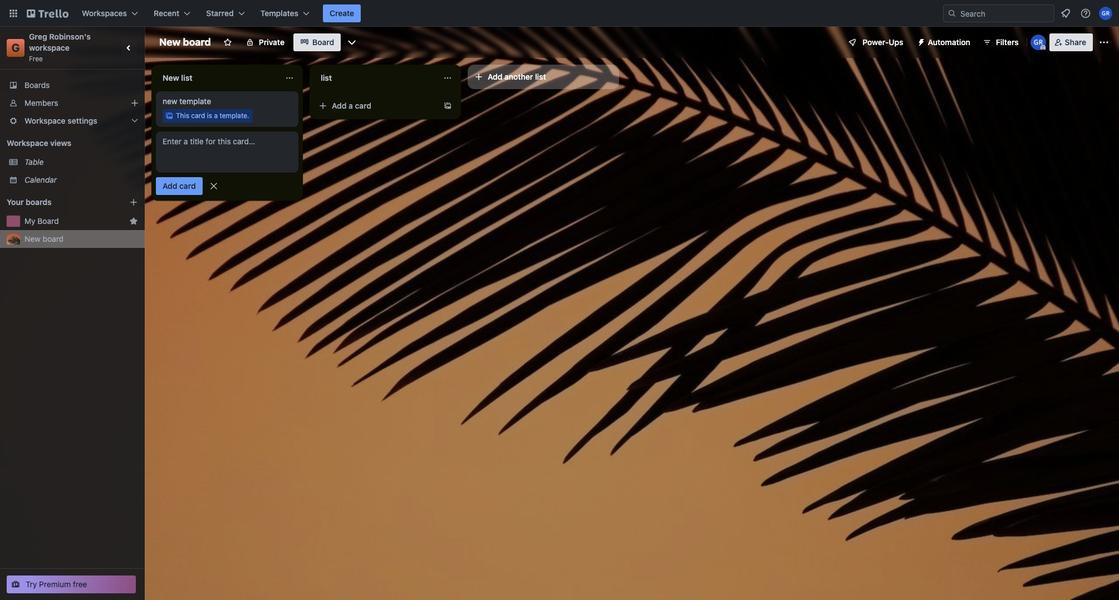 Task type: describe. For each thing, give the bounding box(es) containing it.
your boards with 2 items element
[[7, 196, 113, 209]]

add for add card
[[163, 181, 177, 191]]

Board name text field
[[154, 33, 217, 51]]

star or unstar board image
[[223, 38, 232, 47]]

my
[[25, 216, 35, 226]]

add board image
[[129, 198, 138, 207]]

list inside text field
[[321, 73, 332, 82]]

private
[[259, 37, 285, 47]]

my board
[[25, 216, 59, 226]]

0 horizontal spatial board
[[43, 234, 64, 243]]

another
[[505, 72, 533, 81]]

add for add another list
[[488, 72, 503, 81]]

new list
[[163, 73, 193, 82]]

Search field
[[957, 5, 1055, 22]]

automation
[[929, 37, 971, 47]]

list inside text box
[[181, 73, 193, 82]]

templates button
[[254, 4, 316, 22]]

greg robinson's workspace link
[[29, 32, 93, 52]]

recent button
[[147, 4, 197, 22]]

add a card
[[332, 101, 372, 110]]

filters
[[997, 37, 1019, 47]]

new
[[163, 96, 177, 106]]

customize views image
[[347, 37, 358, 48]]

premium
[[39, 579, 71, 589]]

your
[[7, 197, 24, 207]]

my board link
[[25, 216, 125, 227]]

share
[[1066, 37, 1087, 47]]

template
[[180, 96, 211, 106]]

try premium free button
[[7, 576, 136, 593]]

add another list button
[[468, 65, 620, 89]]

add for add a card
[[332, 101, 347, 110]]

0 horizontal spatial a
[[214, 111, 218, 120]]

workspace settings
[[25, 116, 97, 125]]

table
[[25, 157, 44, 167]]

search image
[[948, 9, 957, 18]]

new template link
[[163, 96, 292, 107]]

is
[[207, 111, 212, 120]]

robinson's
[[49, 32, 91, 41]]

workspace settings button
[[0, 112, 145, 130]]

power-
[[863, 37, 889, 47]]

calendar link
[[25, 174, 138, 186]]

greg robinson (gregrobinson96) image inside primary element
[[1100, 7, 1113, 20]]

share button
[[1050, 33, 1094, 51]]

new board inside board name text box
[[159, 36, 211, 48]]

new template
[[163, 96, 211, 106]]

boards link
[[0, 76, 145, 94]]

add another list
[[488, 72, 546, 81]]

New list text field
[[156, 69, 279, 87]]

table link
[[25, 157, 138, 168]]

free
[[73, 579, 87, 589]]

greg robinson's workspace free
[[29, 32, 93, 63]]

0 horizontal spatial new board
[[25, 234, 64, 243]]

starred button
[[200, 4, 252, 22]]

power-ups button
[[841, 33, 911, 51]]

workspace for workspace settings
[[25, 116, 66, 125]]



Task type: vqa. For each thing, say whether or not it's contained in the screenshot.
a to the left
yes



Task type: locate. For each thing, give the bounding box(es) containing it.
templates
[[261, 8, 299, 18]]

new for new list text box
[[163, 73, 179, 82]]

1 horizontal spatial add
[[332, 101, 347, 110]]

card inside button
[[355, 101, 372, 110]]

Enter a title for this card… text field
[[156, 131, 299, 173]]

board left customize views icon
[[313, 37, 334, 47]]

add a card button
[[314, 97, 439, 115]]

0 vertical spatial greg robinson (gregrobinson96) image
[[1100, 7, 1113, 20]]

new inside board name text box
[[159, 36, 181, 48]]

calendar
[[25, 175, 57, 184]]

sm image
[[913, 33, 929, 49]]

free
[[29, 55, 43, 63]]

1 horizontal spatial list
[[321, 73, 332, 82]]

list right another
[[535, 72, 546, 81]]

list text field
[[314, 69, 437, 87]]

greg
[[29, 32, 47, 41]]

2 horizontal spatial add
[[488, 72, 503, 81]]

this card is a template.
[[176, 111, 249, 120]]

add
[[488, 72, 503, 81], [332, 101, 347, 110], [163, 181, 177, 191]]

0 horizontal spatial list
[[181, 73, 193, 82]]

1 vertical spatial new board
[[25, 234, 64, 243]]

0 vertical spatial board
[[183, 36, 211, 48]]

automation button
[[913, 33, 978, 51]]

private button
[[239, 33, 291, 51]]

board
[[183, 36, 211, 48], [43, 234, 64, 243]]

0 vertical spatial board
[[313, 37, 334, 47]]

workspaces
[[82, 8, 127, 18]]

starred
[[206, 8, 234, 18]]

a
[[349, 101, 353, 110], [214, 111, 218, 120]]

new board down "my board"
[[25, 234, 64, 243]]

0 vertical spatial new
[[159, 36, 181, 48]]

2 vertical spatial card
[[179, 181, 196, 191]]

0 notifications image
[[1060, 7, 1073, 20]]

create
[[330, 8, 354, 18]]

greg robinson (gregrobinson96) image right open information menu image
[[1100, 7, 1113, 20]]

members
[[25, 98, 58, 108]]

filters button
[[980, 33, 1023, 51]]

new board link
[[25, 233, 138, 245]]

card left is
[[191, 111, 205, 120]]

1 vertical spatial board
[[38, 216, 59, 226]]

1 horizontal spatial board
[[183, 36, 211, 48]]

0 horizontal spatial board
[[38, 216, 59, 226]]

primary element
[[0, 0, 1120, 27]]

try
[[26, 579, 37, 589]]

workspace inside dropdown button
[[25, 116, 66, 125]]

0 vertical spatial a
[[349, 101, 353, 110]]

your boards
[[7, 197, 52, 207]]

new inside new board link
[[25, 234, 41, 243]]

1 vertical spatial workspace
[[7, 138, 48, 148]]

workspace
[[25, 116, 66, 125], [7, 138, 48, 148]]

1 vertical spatial board
[[43, 234, 64, 243]]

new board down recent popup button
[[159, 36, 211, 48]]

workspace up table
[[7, 138, 48, 148]]

list inside button
[[535, 72, 546, 81]]

try premium free
[[26, 579, 87, 589]]

1 vertical spatial new
[[163, 73, 179, 82]]

0 vertical spatial card
[[355, 101, 372, 110]]

a inside button
[[349, 101, 353, 110]]

recent
[[154, 8, 180, 18]]

board down "my board"
[[43, 234, 64, 243]]

add card
[[163, 181, 196, 191]]

card inside button
[[179, 181, 196, 191]]

1 horizontal spatial greg robinson (gregrobinson96) image
[[1100, 7, 1113, 20]]

greg robinson (gregrobinson96) image right filters
[[1031, 35, 1047, 50]]

open information menu image
[[1081, 8, 1092, 19]]

card for add card
[[179, 181, 196, 191]]

1 vertical spatial greg robinson (gregrobinson96) image
[[1031, 35, 1047, 50]]

power-ups
[[863, 37, 904, 47]]

add left another
[[488, 72, 503, 81]]

workspace
[[29, 43, 70, 52]]

list up new template at the left of the page
[[181, 73, 193, 82]]

board right my
[[38, 216, 59, 226]]

g link
[[7, 39, 25, 57]]

workspace for workspace views
[[7, 138, 48, 148]]

card for this card is a template.
[[191, 111, 205, 120]]

show menu image
[[1099, 37, 1110, 48]]

add inside button
[[163, 181, 177, 191]]

card left cancel icon
[[179, 181, 196, 191]]

boards
[[25, 80, 50, 90]]

add card button
[[156, 177, 203, 195]]

board left star or unstar board icon
[[183, 36, 211, 48]]

board inside text box
[[183, 36, 211, 48]]

0 horizontal spatial greg robinson (gregrobinson96) image
[[1031, 35, 1047, 50]]

0 vertical spatial new board
[[159, 36, 211, 48]]

add left cancel icon
[[163, 181, 177, 191]]

new down recent popup button
[[159, 36, 181, 48]]

new down my
[[25, 234, 41, 243]]

this member is an admin of this board. image
[[1041, 45, 1046, 50]]

workspace down members
[[25, 116, 66, 125]]

create button
[[323, 4, 361, 22]]

2 vertical spatial add
[[163, 181, 177, 191]]

workspace navigation collapse icon image
[[121, 40, 137, 56]]

a down list text field
[[349, 101, 353, 110]]

members link
[[0, 94, 145, 112]]

a right is
[[214, 111, 218, 120]]

1 vertical spatial add
[[332, 101, 347, 110]]

starred icon image
[[129, 217, 138, 226]]

card
[[355, 101, 372, 110], [191, 111, 205, 120], [179, 181, 196, 191]]

0 vertical spatial workspace
[[25, 116, 66, 125]]

board link
[[294, 33, 341, 51]]

workspace views
[[7, 138, 71, 148]]

1 horizontal spatial board
[[313, 37, 334, 47]]

workspaces button
[[75, 4, 145, 22]]

list
[[535, 72, 546, 81], [181, 73, 193, 82], [321, 73, 332, 82]]

ups
[[889, 37, 904, 47]]

new
[[159, 36, 181, 48], [163, 73, 179, 82], [25, 234, 41, 243]]

new board
[[159, 36, 211, 48], [25, 234, 64, 243]]

board
[[313, 37, 334, 47], [38, 216, 59, 226]]

cancel image
[[208, 181, 219, 192]]

new inside new list text box
[[163, 73, 179, 82]]

views
[[50, 138, 71, 148]]

list down board link
[[321, 73, 332, 82]]

0 horizontal spatial add
[[163, 181, 177, 191]]

boards
[[26, 197, 52, 207]]

this
[[176, 111, 189, 120]]

card down list text field
[[355, 101, 372, 110]]

back to home image
[[27, 4, 69, 22]]

new for new board link
[[25, 234, 41, 243]]

0 vertical spatial add
[[488, 72, 503, 81]]

greg robinson (gregrobinson96) image
[[1100, 7, 1113, 20], [1031, 35, 1047, 50]]

2 horizontal spatial list
[[535, 72, 546, 81]]

settings
[[68, 116, 97, 125]]

g
[[12, 41, 20, 54]]

1 horizontal spatial a
[[349, 101, 353, 110]]

new up new
[[163, 73, 179, 82]]

1 vertical spatial a
[[214, 111, 218, 120]]

1 vertical spatial card
[[191, 111, 205, 120]]

template.
[[220, 111, 249, 120]]

1 horizontal spatial new board
[[159, 36, 211, 48]]

create from template… image
[[444, 101, 452, 110]]

2 vertical spatial new
[[25, 234, 41, 243]]

add down list text field
[[332, 101, 347, 110]]



